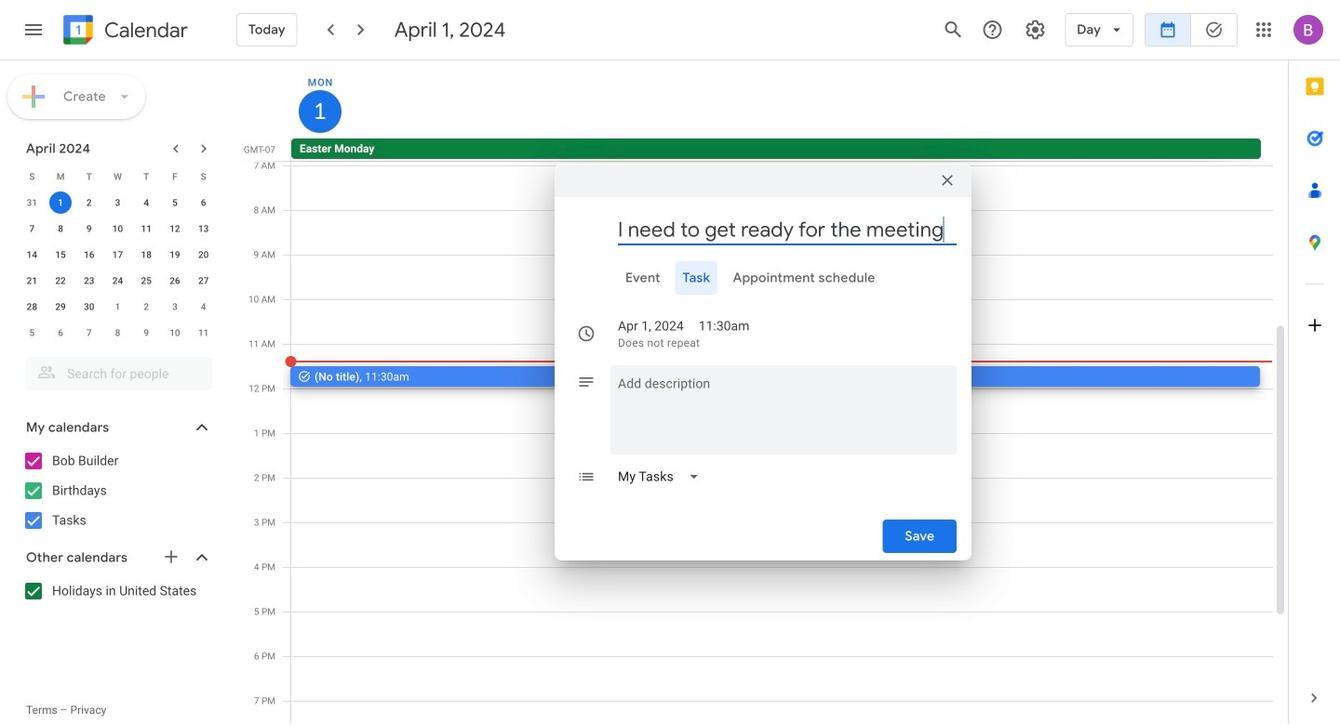 Task type: describe. For each thing, give the bounding box(es) containing it.
18 element
[[135, 244, 157, 266]]

20 element
[[192, 244, 215, 266]]

may 11 element
[[192, 322, 215, 344]]

row down 10 element
[[18, 242, 218, 268]]

1, today element
[[49, 192, 72, 214]]

4 element
[[135, 192, 157, 214]]

24 element
[[107, 270, 129, 292]]

may 7 element
[[78, 322, 100, 344]]

19 element
[[164, 244, 186, 266]]

cell inside april 2024 grid
[[46, 190, 75, 216]]

25 element
[[135, 270, 157, 292]]

7 element
[[21, 218, 43, 240]]

may 9 element
[[135, 322, 157, 344]]

Add description text field
[[610, 373, 957, 440]]

14 element
[[21, 244, 43, 266]]

22 element
[[49, 270, 72, 292]]

5 element
[[164, 192, 186, 214]]

row up 10 element
[[18, 190, 218, 216]]

may 6 element
[[49, 322, 72, 344]]

27 element
[[192, 270, 215, 292]]

my calendars list
[[4, 447, 231, 536]]

heading inside calendar element
[[101, 19, 188, 41]]

30 element
[[78, 296, 100, 318]]

8 element
[[49, 218, 72, 240]]

calendar element
[[60, 11, 188, 52]]

2 element
[[78, 192, 100, 214]]

17 element
[[107, 244, 129, 266]]

row up 3 element
[[18, 164, 218, 190]]

Search for people text field
[[37, 357, 201, 391]]

main drawer image
[[22, 19, 45, 41]]

16 element
[[78, 244, 100, 266]]

28 element
[[21, 296, 43, 318]]

row down may 1 element
[[18, 320, 218, 346]]

march 31 element
[[21, 192, 43, 214]]

may 2 element
[[135, 296, 157, 318]]

12 element
[[164, 218, 186, 240]]

monday, april 1, today element
[[299, 90, 342, 133]]

1 horizontal spatial tab list
[[1289, 60, 1340, 673]]



Task type: vqa. For each thing, say whether or not it's contained in the screenshot.
April 4 element
no



Task type: locate. For each thing, give the bounding box(es) containing it.
may 4 element
[[192, 296, 215, 318]]

may 1 element
[[107, 296, 129, 318]]

3 element
[[107, 192, 129, 214]]

0 horizontal spatial tab list
[[570, 262, 957, 295]]

tab list
[[1289, 60, 1340, 673], [570, 262, 957, 295]]

heading
[[101, 19, 188, 41]]

10 element
[[107, 218, 129, 240]]

row up '17' element
[[18, 216, 218, 242]]

settings menu image
[[1024, 19, 1046, 41]]

add other calendars image
[[162, 548, 181, 567]]

may 5 element
[[21, 322, 43, 344]]

21 element
[[21, 270, 43, 292]]

13 element
[[192, 218, 215, 240]]

Add title text field
[[618, 216, 957, 244]]

cell
[[46, 190, 75, 216]]

row
[[283, 139, 1288, 161], [18, 164, 218, 190], [18, 190, 218, 216], [18, 216, 218, 242], [18, 242, 218, 268], [18, 268, 218, 294], [18, 294, 218, 320], [18, 320, 218, 346]]

15 element
[[49, 244, 72, 266]]

row down '17' element
[[18, 268, 218, 294]]

11 element
[[135, 218, 157, 240]]

9 element
[[78, 218, 100, 240]]

None search field
[[0, 350, 231, 391]]

may 8 element
[[107, 322, 129, 344]]

row group
[[18, 190, 218, 346]]

may 10 element
[[164, 322, 186, 344]]

may 3 element
[[164, 296, 186, 318]]

row up add title text box
[[283, 139, 1288, 161]]

6 element
[[192, 192, 215, 214]]

None field
[[610, 461, 715, 494]]

29 element
[[49, 296, 72, 318]]

row down 24 element
[[18, 294, 218, 320]]

april 2024 grid
[[18, 164, 218, 346]]

26 element
[[164, 270, 186, 292]]

grid
[[238, 60, 1288, 725]]

23 element
[[78, 270, 100, 292]]



